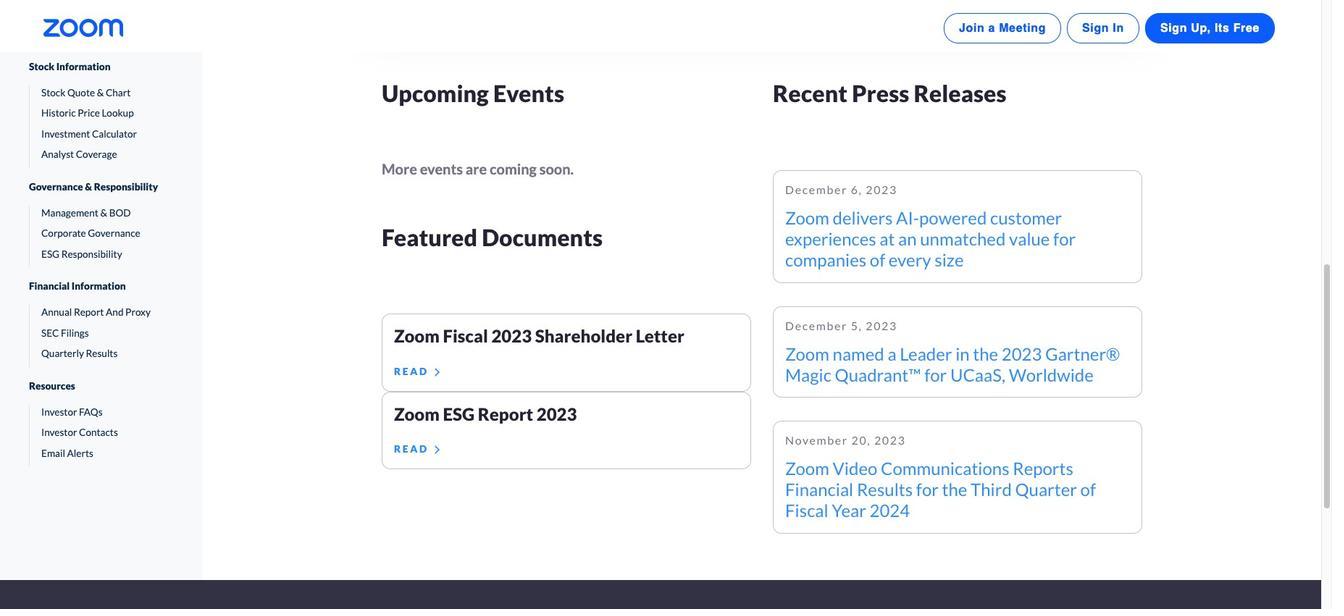 Task type: vqa. For each thing, say whether or not it's contained in the screenshot.
2020 related to Dec 18, 2020
no



Task type: locate. For each thing, give the bounding box(es) containing it.
ai-
[[896, 207, 919, 228]]

corporate
[[41, 228, 86, 239]]

size
[[935, 249, 964, 270]]

0 vertical spatial releases
[[67, 8, 105, 19]]

investment calculator link
[[30, 126, 174, 141]]

of right quarter
[[1080, 479, 1096, 500]]

2 sign from the left
[[1160, 22, 1187, 35]]

1 horizontal spatial financial
[[785, 479, 853, 500]]

1 vertical spatial financial
[[785, 479, 853, 500]]

1 horizontal spatial esg
[[443, 403, 475, 424]]

customer
[[990, 207, 1062, 228]]

named
[[833, 343, 884, 364]]

sign inside sign in 'link'
[[1082, 22, 1109, 35]]

zoom
[[785, 207, 829, 228], [394, 325, 440, 346], [785, 343, 829, 364], [394, 403, 440, 424], [785, 458, 829, 479]]

responsibility up bod
[[94, 181, 158, 192]]

events link
[[30, 27, 174, 42]]

powered
[[919, 207, 987, 228]]

& up management & bod
[[85, 181, 92, 192]]

shareholder
[[535, 325, 632, 346]]

0 vertical spatial results
[[86, 348, 118, 359]]

management
[[41, 207, 98, 219]]

2023 for 20,
[[874, 433, 906, 447]]

financial inside "link"
[[29, 280, 70, 292]]

2 december from the top
[[785, 318, 847, 332]]

1 horizontal spatial results
[[857, 479, 913, 500]]

1 vertical spatial for
[[924, 364, 947, 385]]

& for governance
[[85, 181, 92, 192]]

a inside "link"
[[988, 22, 995, 35]]

20,
[[851, 433, 871, 447]]

information
[[56, 60, 111, 72], [72, 280, 126, 292]]

december for named
[[785, 318, 847, 332]]

zoom named a leader in the 2023 gartner® magic quadrant™ for ucaas, worldwide
[[785, 343, 1120, 385]]

2 read link from the top
[[394, 442, 739, 457]]

fiscal
[[443, 325, 488, 346], [785, 500, 828, 521]]

5,
[[851, 318, 862, 332]]

the inside zoom named a leader in the 2023 gartner® magic quadrant™ for ucaas, worldwide
[[973, 343, 998, 364]]

0 vertical spatial investor
[[41, 406, 77, 418]]

coverage
[[76, 148, 117, 160]]

2023 for fiscal
[[491, 325, 532, 346]]

resources link
[[29, 367, 174, 405]]

results down 20,
[[857, 479, 913, 500]]

december left 5,
[[785, 318, 847, 332]]

read link
[[394, 364, 739, 379], [394, 442, 739, 457]]

0 horizontal spatial releases
[[67, 8, 105, 19]]

events
[[420, 160, 463, 177]]

zoom for zoom fiscal 2023 shareholder letter
[[394, 325, 440, 346]]

0 horizontal spatial governance
[[29, 181, 83, 192]]

soon.
[[539, 160, 574, 177]]

1 horizontal spatial report
[[478, 403, 533, 424]]

video
[[833, 458, 877, 479]]

1 vertical spatial governance
[[88, 228, 140, 239]]

of left every
[[870, 249, 885, 270]]

1 sign from the left
[[1082, 22, 1109, 35]]

1 horizontal spatial sign
[[1160, 22, 1187, 35]]

stock quote & chart link
[[30, 85, 174, 100]]

financial up annual
[[29, 280, 70, 292]]

0 horizontal spatial a
[[888, 343, 896, 364]]

results
[[86, 348, 118, 359], [857, 479, 913, 500]]

financial inside the zoom video communications reports financial results for the third quarter of fiscal year 2024
[[785, 479, 853, 500]]

0 vertical spatial read
[[394, 366, 429, 377]]

0 vertical spatial for
[[1053, 228, 1076, 249]]

0 vertical spatial the
[[973, 343, 998, 364]]

analyst
[[41, 148, 74, 160]]

0 vertical spatial press
[[41, 8, 65, 19]]

sign left in
[[1082, 22, 1109, 35]]

value
[[1009, 228, 1050, 249]]

0 vertical spatial a
[[988, 22, 995, 35]]

investor contacts
[[41, 427, 118, 438]]

1 horizontal spatial fiscal
[[785, 500, 828, 521]]

0 vertical spatial december
[[785, 182, 847, 196]]

1 read link from the top
[[394, 364, 739, 379]]

responsibility down corporate governance
[[61, 248, 122, 260]]

1 vertical spatial esg
[[443, 403, 475, 424]]

0 vertical spatial report
[[74, 307, 104, 318]]

0 horizontal spatial financial
[[29, 280, 70, 292]]

for
[[1053, 228, 1076, 249], [924, 364, 947, 385], [916, 479, 939, 500]]

1 vertical spatial results
[[857, 479, 913, 500]]

quarterly results link
[[30, 346, 174, 361]]

2 vertical spatial for
[[916, 479, 939, 500]]

investor inside 'link'
[[41, 427, 77, 438]]

companies
[[785, 249, 866, 270]]

1 horizontal spatial the
[[973, 343, 998, 364]]

december left '6,'
[[785, 182, 847, 196]]

0 vertical spatial fiscal
[[443, 325, 488, 346]]

information inside "link"
[[72, 280, 126, 292]]

year
[[832, 500, 866, 521]]

zoom inside zoom delivers ai-powered customer experiences at an unmatched value for companies of every size
[[785, 207, 829, 228]]

proxy
[[125, 307, 151, 318]]

1 vertical spatial read
[[394, 444, 429, 455]]

1 vertical spatial the
[[942, 479, 967, 500]]

zoom delivers ai-powered customer experiences at an unmatched value for companies of every size link
[[785, 207, 1076, 270]]

results down sec filings link
[[86, 348, 118, 359]]

for right 2024
[[916, 479, 939, 500]]

1 december from the top
[[785, 182, 847, 196]]

esg
[[41, 248, 59, 260], [443, 403, 475, 424]]

december for delivers
[[785, 182, 847, 196]]

1 vertical spatial a
[[888, 343, 896, 364]]

0 horizontal spatial of
[[870, 249, 885, 270]]

quarterly results
[[41, 348, 118, 359]]

governance down bod
[[88, 228, 140, 239]]

0 horizontal spatial esg
[[41, 248, 59, 260]]

a inside zoom named a leader in the 2023 gartner® magic quadrant™ for ucaas, worldwide
[[888, 343, 896, 364]]

the left third at the right
[[942, 479, 967, 500]]

for left in
[[924, 364, 947, 385]]

zoom inside zoom named a leader in the 2023 gartner® magic quadrant™ for ucaas, worldwide
[[785, 343, 829, 364]]

historic
[[41, 107, 76, 119]]

1 vertical spatial stock
[[41, 87, 65, 98]]

sign
[[1082, 22, 1109, 35], [1160, 22, 1187, 35]]

6,
[[851, 182, 862, 196]]

0 vertical spatial governance
[[29, 181, 83, 192]]

& left chart
[[97, 87, 104, 98]]

governance & responsibility
[[29, 181, 158, 192]]

zoom esg report 2023
[[394, 403, 577, 424]]

information for quote
[[56, 60, 111, 72]]

1 horizontal spatial events
[[493, 79, 564, 107]]

0 horizontal spatial sign
[[1082, 22, 1109, 35]]

annual report and proxy
[[41, 307, 151, 318]]

email alerts
[[41, 447, 93, 459]]

experiences
[[785, 228, 876, 249]]

1 investor from the top
[[41, 406, 77, 418]]

investor down resources
[[41, 406, 77, 418]]

the right in
[[973, 343, 998, 364]]

analyst coverage
[[41, 148, 117, 160]]

a right 'join'
[[988, 22, 995, 35]]

investor for investor faqs
[[41, 406, 77, 418]]

1 horizontal spatial press
[[852, 79, 909, 107]]

press
[[41, 8, 65, 19], [852, 79, 909, 107]]

2 vertical spatial &
[[100, 207, 107, 219]]

recent
[[773, 79, 847, 107]]

sign inside sign up, its free link
[[1160, 22, 1187, 35]]

releases down 'join'
[[914, 79, 1007, 107]]

a right named on the right bottom of page
[[888, 343, 896, 364]]

faqs
[[79, 406, 103, 418]]

investor faqs link
[[30, 405, 174, 420]]

1 read from the top
[[394, 366, 429, 377]]

press right recent
[[852, 79, 909, 107]]

1 horizontal spatial a
[[988, 22, 995, 35]]

1 horizontal spatial governance
[[88, 228, 140, 239]]

1 horizontal spatial releases
[[914, 79, 1007, 107]]

governance up management
[[29, 181, 83, 192]]

0 vertical spatial of
[[870, 249, 885, 270]]

1 vertical spatial investor
[[41, 427, 77, 438]]

unmatched
[[920, 228, 1006, 249]]

1 horizontal spatial of
[[1080, 479, 1096, 500]]

governance & responsibility link
[[29, 168, 174, 206]]

of inside the zoom video communications reports financial results for the third quarter of fiscal year 2024
[[1080, 479, 1096, 500]]

0 vertical spatial information
[[56, 60, 111, 72]]

0 vertical spatial stock
[[29, 60, 54, 72]]

for right the value
[[1053, 228, 1076, 249]]

information up quote
[[56, 60, 111, 72]]

1 vertical spatial december
[[785, 318, 847, 332]]

meeting
[[999, 22, 1046, 35]]

1 vertical spatial &
[[85, 181, 92, 192]]

sign for sign in
[[1082, 22, 1109, 35]]

information for report
[[72, 280, 126, 292]]

quarterly
[[41, 348, 84, 359]]

financial down 'november'
[[785, 479, 853, 500]]

2 investor from the top
[[41, 427, 77, 438]]

1 vertical spatial releases
[[914, 79, 1007, 107]]

1 vertical spatial report
[[478, 403, 533, 424]]

the
[[973, 343, 998, 364], [942, 479, 967, 500]]

sign up, its free
[[1160, 22, 1260, 35]]

for inside zoom delivers ai-powered customer experiences at an unmatched value for companies of every size
[[1053, 228, 1076, 249]]

information up annual report and proxy
[[72, 280, 126, 292]]

investor up email at the left bottom of the page
[[41, 427, 77, 438]]

2 read from the top
[[394, 444, 429, 455]]

events
[[41, 28, 71, 40], [493, 79, 564, 107]]

0 vertical spatial financial
[[29, 280, 70, 292]]

for for in
[[924, 364, 947, 385]]

0 horizontal spatial the
[[942, 479, 967, 500]]

1 vertical spatial fiscal
[[785, 500, 828, 521]]

for inside zoom named a leader in the 2023 gartner® magic quadrant™ for ucaas, worldwide
[[924, 364, 947, 385]]

1 vertical spatial read link
[[394, 442, 739, 457]]

releases up events link
[[67, 8, 105, 19]]

0 vertical spatial events
[[41, 28, 71, 40]]

0 vertical spatial read link
[[394, 364, 739, 379]]

zoom inside the zoom video communications reports financial results for the third quarter of fiscal year 2024
[[785, 458, 829, 479]]

0 horizontal spatial report
[[74, 307, 104, 318]]

press up events link
[[41, 8, 65, 19]]

1 vertical spatial events
[[493, 79, 564, 107]]

read for zoom esg report 2023
[[394, 444, 429, 455]]

& left bod
[[100, 207, 107, 219]]

join
[[959, 22, 985, 35]]

an
[[898, 228, 917, 249]]

sign in
[[1082, 22, 1124, 35]]

2023
[[866, 182, 897, 196], [866, 318, 897, 332], [491, 325, 532, 346], [1002, 343, 1042, 364], [537, 403, 577, 424], [874, 433, 906, 447]]

sign left up,
[[1160, 22, 1187, 35]]

1 vertical spatial information
[[72, 280, 126, 292]]

1 vertical spatial of
[[1080, 479, 1096, 500]]



Task type: describe. For each thing, give the bounding box(es) containing it.
up,
[[1191, 22, 1211, 35]]

investor for investor contacts
[[41, 427, 77, 438]]

0 horizontal spatial results
[[86, 348, 118, 359]]

leader
[[900, 343, 952, 364]]

stock quote & chart
[[41, 87, 131, 98]]

corporate governance
[[41, 228, 140, 239]]

featured documents
[[382, 223, 603, 251]]

annual
[[41, 307, 72, 318]]

analyst coverage link
[[30, 147, 174, 162]]

recent press releases
[[773, 79, 1007, 107]]

december 5, 2023
[[785, 318, 897, 332]]

worldwide
[[1009, 364, 1094, 385]]

governance inside corporate governance link
[[88, 228, 140, 239]]

contacts
[[79, 427, 118, 438]]

1 vertical spatial press
[[852, 79, 909, 107]]

results inside the zoom video communications reports financial results for the third quarter of fiscal year 2024
[[857, 479, 913, 500]]

in
[[955, 343, 970, 364]]

bod
[[109, 207, 131, 219]]

zoom named a leader in the 2023 gartner® magic quadrant™ for ucaas, worldwide link
[[785, 343, 1120, 385]]

featured
[[382, 223, 477, 251]]

free
[[1233, 22, 1260, 35]]

2023 for 6,
[[866, 182, 897, 196]]

press releases link
[[30, 6, 174, 21]]

at
[[880, 228, 895, 249]]

sign for sign up, its free
[[1160, 22, 1187, 35]]

financial information link
[[29, 267, 174, 305]]

governance inside 'governance & responsibility' link
[[29, 181, 83, 192]]

0 horizontal spatial events
[[41, 28, 71, 40]]

email alerts link
[[30, 446, 174, 461]]

upcoming events
[[382, 79, 564, 107]]

filings
[[61, 327, 89, 339]]

email
[[41, 447, 65, 459]]

stock for stock quote & chart
[[41, 87, 65, 98]]

press releases
[[41, 8, 105, 19]]

reports
[[1013, 458, 1073, 479]]

2023 inside zoom named a leader in the 2023 gartner® magic quadrant™ for ucaas, worldwide
[[1002, 343, 1042, 364]]

resources
[[29, 380, 75, 392]]

esg responsibility
[[41, 248, 122, 260]]

investor faqs
[[41, 406, 103, 418]]

for inside the zoom video communications reports financial results for the third quarter of fiscal year 2024
[[916, 479, 939, 500]]

0 vertical spatial responsibility
[[94, 181, 158, 192]]

more
[[382, 160, 417, 177]]

fiscal inside the zoom video communications reports financial results for the third quarter of fiscal year 2024
[[785, 500, 828, 521]]

historic price lookup
[[41, 107, 134, 119]]

delivers
[[833, 207, 893, 228]]

zoom for zoom esg report 2023
[[394, 403, 440, 424]]

join a meeting link
[[944, 13, 1061, 43]]

sec filings link
[[30, 326, 174, 341]]

for for customer
[[1053, 228, 1076, 249]]

the inside the zoom video communications reports financial results for the third quarter of fiscal year 2024
[[942, 479, 967, 500]]

alerts
[[67, 447, 93, 459]]

1 vertical spatial responsibility
[[61, 248, 122, 260]]

november 20, 2023
[[785, 433, 906, 447]]

stock for stock information
[[29, 60, 54, 72]]

zoom video communications reports financial results for the third quarter of fiscal year 2024 link
[[785, 458, 1096, 521]]

investor contacts link
[[30, 425, 174, 440]]

november
[[785, 433, 848, 447]]

are
[[466, 160, 487, 177]]

historic price lookup link
[[30, 106, 174, 121]]

0 vertical spatial &
[[97, 87, 104, 98]]

corporate governance link
[[30, 226, 174, 241]]

quadrant™
[[835, 364, 921, 385]]

read link for 2023
[[394, 442, 739, 457]]

upcoming
[[382, 79, 489, 107]]

december 6, 2023
[[785, 182, 897, 196]]

zoom video communications reports financial results for the third quarter of fiscal year 2024
[[785, 458, 1096, 521]]

0 horizontal spatial fiscal
[[443, 325, 488, 346]]

of inside zoom delivers ai-powered customer experiences at an unmatched value for companies of every size
[[870, 249, 885, 270]]

calculator
[[92, 128, 137, 140]]

third
[[971, 479, 1012, 500]]

join a meeting
[[959, 22, 1046, 35]]

zoom video communications, inc. logo image
[[43, 19, 123, 37]]

report inside annual report and proxy link
[[74, 307, 104, 318]]

gartner®
[[1045, 343, 1120, 364]]

magic
[[785, 364, 831, 385]]

read link for shareholder
[[394, 364, 739, 379]]

zoom for zoom video communications reports financial results for the third quarter of fiscal year 2024
[[785, 458, 829, 479]]

financial information
[[29, 280, 126, 292]]

read for zoom fiscal 2023 shareholder letter
[[394, 366, 429, 377]]

lookup
[[102, 107, 134, 119]]

0 horizontal spatial press
[[41, 8, 65, 19]]

investment
[[41, 128, 90, 140]]

0 vertical spatial esg
[[41, 248, 59, 260]]

chart
[[106, 87, 131, 98]]

quarter
[[1015, 479, 1077, 500]]

sec
[[41, 327, 59, 339]]

quote
[[67, 87, 95, 98]]

sign up, its free link
[[1145, 13, 1275, 43]]

management & bod link
[[30, 206, 174, 220]]

2023 for 5,
[[866, 318, 897, 332]]

esg responsibility link
[[30, 247, 174, 261]]

every
[[889, 249, 931, 270]]

zoom for zoom delivers ai-powered customer experiences at an unmatched value for companies of every size
[[785, 207, 829, 228]]

coming
[[490, 160, 537, 177]]

stock information
[[29, 60, 111, 72]]

sign in link
[[1067, 13, 1139, 43]]

zoom for zoom named a leader in the 2023 gartner® magic quadrant™ for ucaas, worldwide
[[785, 343, 829, 364]]

zoom delivers ai-powered customer experiences at an unmatched value for companies of every size
[[785, 207, 1076, 270]]

letter
[[636, 325, 684, 346]]

& for management
[[100, 207, 107, 219]]

documents
[[482, 223, 603, 251]]

more events are coming soon.
[[382, 160, 574, 177]]

price
[[78, 107, 100, 119]]

zoom fiscal 2023 shareholder letter
[[394, 325, 684, 346]]



